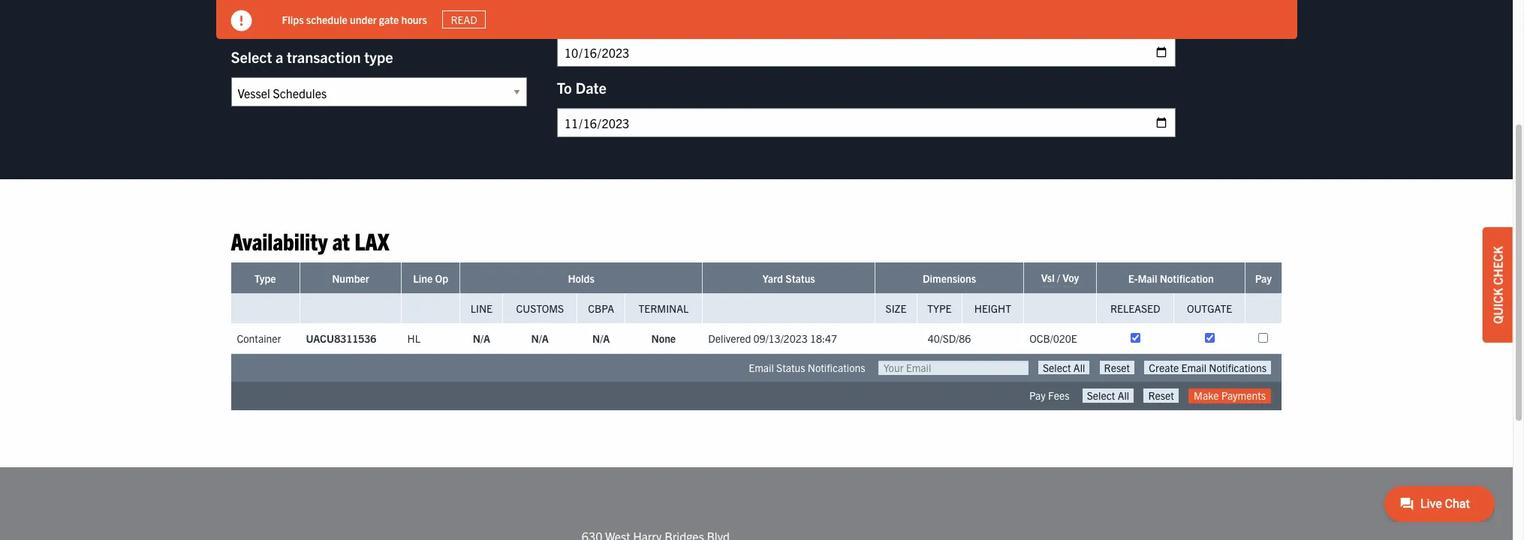 Task type: locate. For each thing, give the bounding box(es) containing it.
email status notifications
[[749, 361, 865, 375]]

0 vertical spatial pay
[[1255, 272, 1272, 286]]

availability at lax
[[231, 226, 390, 255]]

0 vertical spatial line
[[413, 272, 433, 286]]

1 vertical spatial status
[[776, 361, 805, 375]]

1 vertical spatial line
[[471, 302, 493, 316]]

1 horizontal spatial n/a
[[531, 332, 549, 346]]

make payments
[[1194, 389, 1266, 403]]

pay
[[1255, 272, 1272, 286], [1029, 389, 1046, 403]]

pay fees
[[1029, 389, 1070, 403]]

1 n/a from the left
[[473, 332, 490, 346]]

None checkbox
[[1205, 334, 1215, 343], [1259, 334, 1268, 343], [1205, 334, 1215, 343], [1259, 334, 1268, 343]]

vsl
[[1041, 271, 1055, 285]]

0 vertical spatial status
[[786, 272, 815, 286]]

hours
[[401, 12, 427, 26]]

terminal
[[639, 302, 689, 316]]

1 vertical spatial pay
[[1029, 389, 1046, 403]]

make
[[1194, 389, 1219, 403]]

2 horizontal spatial n/a
[[592, 332, 610, 346]]

line left the "customs"
[[471, 302, 493, 316]]

quick check
[[1491, 246, 1506, 324]]

dimensions
[[923, 272, 976, 286]]

0 horizontal spatial line
[[413, 272, 433, 286]]

type down availability
[[254, 272, 276, 286]]

select
[[231, 47, 272, 66]]

n/a
[[473, 332, 490, 346], [531, 332, 549, 346], [592, 332, 610, 346]]

status for email
[[776, 361, 805, 375]]

footer
[[0, 468, 1513, 541]]

1 horizontal spatial pay
[[1255, 272, 1272, 286]]

delivered 09/13/2023 18:47
[[708, 332, 837, 346]]

fees
[[1048, 389, 1070, 403]]

transaction
[[287, 47, 361, 66]]

e-mail notification
[[1128, 272, 1214, 286]]

status right yard
[[786, 272, 815, 286]]

line left op
[[413, 272, 433, 286]]

email
[[749, 361, 774, 375]]

yard status
[[763, 272, 815, 286]]

quick check link
[[1483, 228, 1513, 343]]

None checkbox
[[1131, 334, 1140, 343]]

type
[[254, 272, 276, 286], [928, 302, 952, 316]]

0 horizontal spatial pay
[[1029, 389, 1046, 403]]

n/a down the "customs"
[[531, 332, 549, 346]]

date
[[576, 78, 607, 97]]

read
[[451, 13, 477, 26]]

n/a right hl
[[473, 332, 490, 346]]

n/a down cbpa
[[592, 332, 610, 346]]

0 vertical spatial type
[[254, 272, 276, 286]]

status
[[786, 272, 815, 286], [776, 361, 805, 375]]

op
[[435, 272, 448, 286]]

notification
[[1160, 272, 1214, 286]]

height
[[975, 302, 1012, 316]]

type
[[364, 47, 393, 66]]

line
[[413, 272, 433, 286], [471, 302, 493, 316]]

/
[[1057, 271, 1060, 285]]

1 horizontal spatial line
[[471, 302, 493, 316]]

None button
[[1039, 361, 1090, 375], [1100, 361, 1135, 375], [1145, 361, 1271, 375], [1083, 389, 1134, 403], [1144, 389, 1179, 403], [1039, 361, 1090, 375], [1100, 361, 1135, 375], [1145, 361, 1271, 375], [1083, 389, 1134, 403], [1144, 389, 1179, 403]]

status right "email"
[[776, 361, 805, 375]]

ocb/020e
[[1030, 332, 1077, 346]]

solid image
[[231, 11, 252, 32]]

outgate
[[1187, 302, 1232, 316]]

type down 'dimensions'
[[928, 302, 952, 316]]

0 horizontal spatial n/a
[[473, 332, 490, 346]]

notifications
[[808, 361, 865, 375]]

lax
[[355, 226, 390, 255]]

availability
[[231, 226, 328, 255]]

To Date date field
[[557, 108, 1176, 137]]

1 horizontal spatial type
[[928, 302, 952, 316]]

payments
[[1222, 389, 1266, 403]]



Task type: describe. For each thing, give the bounding box(es) containing it.
under
[[350, 12, 377, 26]]

delivered
[[708, 332, 751, 346]]

pay for pay
[[1255, 272, 1272, 286]]

yard
[[763, 272, 783, 286]]

gate
[[379, 12, 399, 26]]

18:47
[[810, 332, 837, 346]]

pay for pay fees
[[1029, 389, 1046, 403]]

line for line op
[[413, 272, 433, 286]]

flips schedule under gate hours
[[282, 12, 427, 26]]

line op
[[413, 272, 448, 286]]

2 n/a from the left
[[531, 332, 549, 346]]

make payments link
[[1189, 389, 1271, 404]]

uacu8311536
[[306, 332, 376, 346]]

number
[[332, 272, 369, 286]]

e-
[[1128, 272, 1138, 286]]

flips
[[282, 12, 304, 26]]

status for yard
[[786, 272, 815, 286]]

at
[[332, 226, 350, 255]]

select a transaction type
[[231, 47, 393, 66]]

cbpa
[[588, 302, 614, 316]]

holds
[[568, 272, 595, 286]]

vsl / voy
[[1041, 271, 1079, 285]]

a
[[276, 47, 283, 66]]

check
[[1491, 246, 1506, 285]]

From Date date field
[[557, 38, 1176, 67]]

voy
[[1063, 271, 1079, 285]]

0 horizontal spatial type
[[254, 272, 276, 286]]

quick
[[1491, 288, 1506, 324]]

size
[[886, 302, 907, 316]]

line for line
[[471, 302, 493, 316]]

hl
[[407, 332, 420, 346]]

released
[[1111, 302, 1161, 316]]

read link
[[442, 10, 486, 29]]

mail
[[1138, 272, 1158, 286]]

3 n/a from the left
[[592, 332, 610, 346]]

to
[[557, 78, 572, 97]]

schedule
[[306, 12, 348, 26]]

customs
[[516, 302, 564, 316]]

09/13/2023
[[754, 332, 808, 346]]

40/sd/86
[[928, 332, 971, 346]]

container
[[237, 332, 281, 346]]

1 vertical spatial type
[[928, 302, 952, 316]]

Your Email email field
[[878, 361, 1029, 376]]

none
[[651, 332, 676, 346]]

to date
[[557, 78, 607, 97]]



